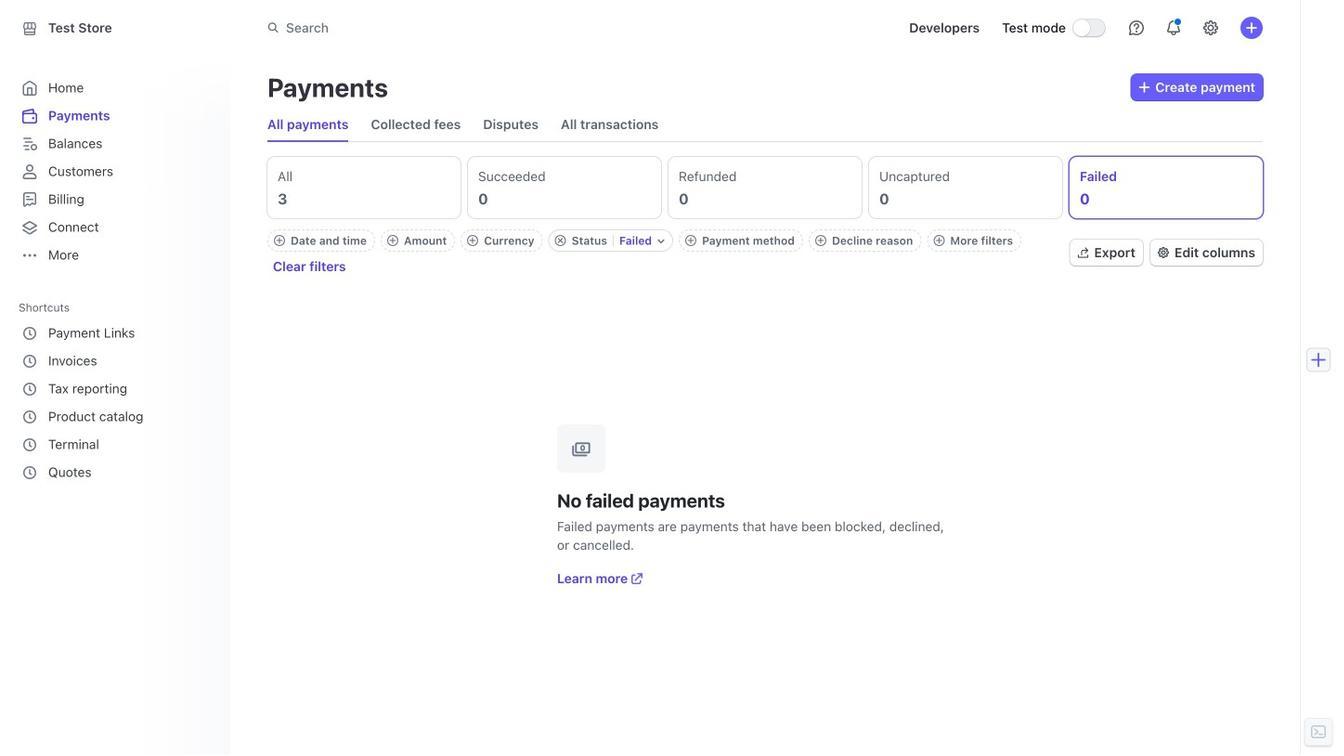 Task type: locate. For each thing, give the bounding box(es) containing it.
tab list
[[268, 108, 659, 141], [264, 153, 1267, 222]]

edit status image
[[658, 237, 665, 245]]

help image
[[1130, 20, 1144, 35]]

manage shortcuts image
[[197, 302, 208, 313]]

toolbar
[[268, 229, 1056, 276]]

add currency image
[[467, 235, 479, 246]]

add decline reason image
[[816, 235, 827, 246]]

None search field
[[256, 11, 780, 45]]

add amount image
[[387, 235, 398, 246]]

remove status image
[[555, 235, 566, 246]]

shortcuts element
[[19, 294, 216, 487], [19, 320, 212, 487]]

add payment method image
[[686, 235, 697, 246]]



Task type: describe. For each thing, give the bounding box(es) containing it.
Test mode checkbox
[[1074, 20, 1105, 36]]

notifications image
[[1167, 20, 1182, 35]]

settings image
[[1204, 20, 1219, 35]]

add date and time image
[[274, 235, 285, 246]]

Search text field
[[256, 11, 780, 45]]

1 shortcuts element from the top
[[19, 294, 216, 487]]

2 shortcuts element from the top
[[19, 320, 212, 487]]

1 vertical spatial tab list
[[264, 153, 1267, 222]]

core navigation links element
[[19, 74, 212, 269]]

0 vertical spatial tab list
[[268, 108, 659, 141]]



Task type: vqa. For each thing, say whether or not it's contained in the screenshot.
bottom Connected
no



